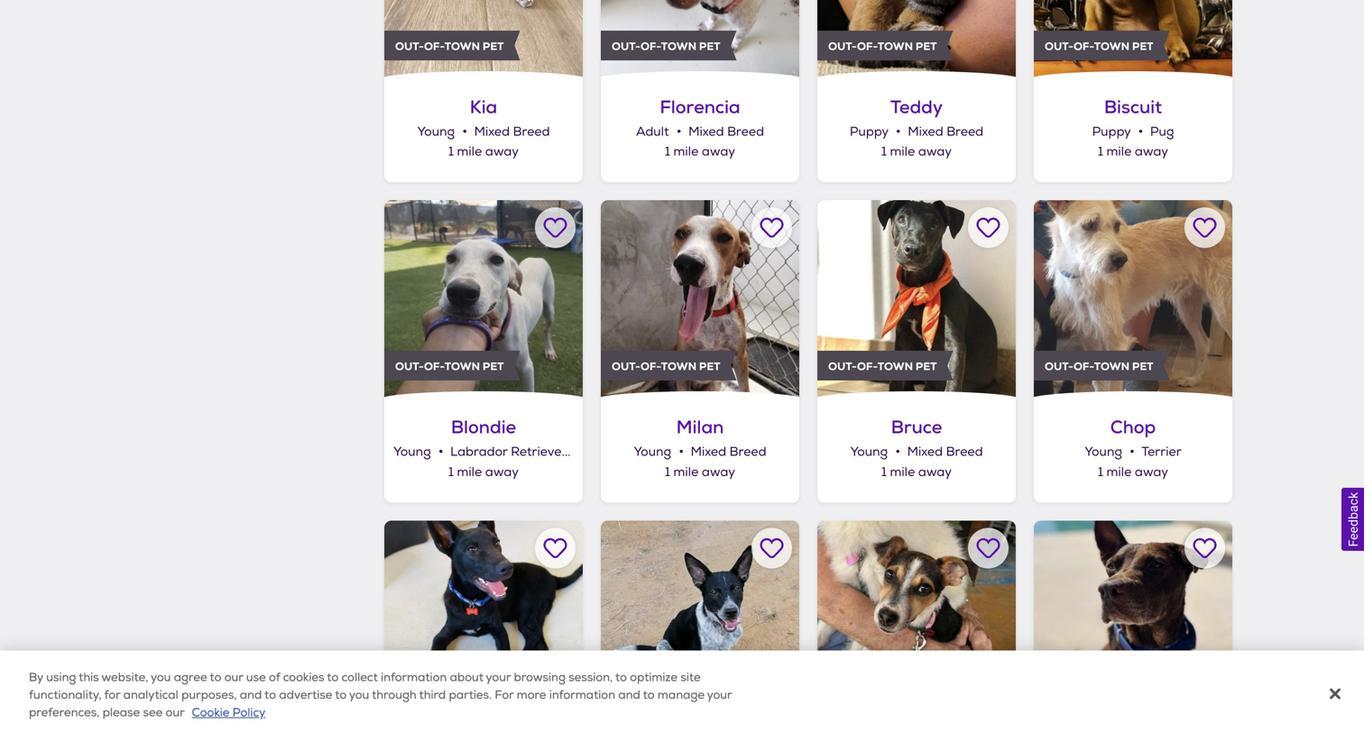 Task type: describe. For each thing, give the bounding box(es) containing it.
young for kia
[[417, 124, 455, 140]]

to down of
[[264, 688, 276, 703]]

1 and from the left
[[240, 688, 262, 703]]

away for chop
[[1135, 465, 1169, 480]]

young for blondie
[[393, 444, 431, 460]]

away for kia
[[485, 144, 519, 160]]

preferences,
[[29, 706, 100, 721]]

pet for teddy
[[916, 39, 937, 53]]

of- for blondie
[[424, 360, 445, 374]]

retriever
[[511, 444, 567, 460]]

mixed breed for bruce
[[907, 444, 983, 460]]

1 for chop
[[1098, 465, 1104, 480]]

functionality,
[[29, 688, 102, 703]]

out-of-town pet for biscuit
[[1045, 39, 1154, 53]]

of
[[269, 670, 280, 685]]

parties.
[[449, 688, 492, 703]]

pet for bruce
[[916, 360, 937, 374]]

this
[[79, 670, 99, 685]]

milan, adoptable dog, young male mixed breed, 1 mile away, out-of-town pet. image
[[601, 200, 800, 399]]

1 horizontal spatial our
[[224, 670, 243, 685]]

puppy for teddy
[[850, 124, 889, 140]]

2 and from the left
[[618, 688, 641, 703]]

using
[[46, 670, 76, 685]]

purposes,
[[181, 688, 237, 703]]

pug
[[1150, 124, 1174, 140]]

out-of-town pet for teddy
[[828, 39, 937, 53]]

session,
[[569, 670, 613, 685]]

young for milan
[[634, 444, 671, 460]]

away for bruce
[[919, 465, 952, 480]]

blondie, adoptable dog, young female labrador retriever mix, 1 mile away, out-of-town pet. image
[[384, 200, 583, 399]]

town for chop
[[1094, 360, 1130, 374]]

pet for biscuit
[[1132, 39, 1154, 53]]

town for milan
[[661, 360, 697, 374]]

newton, adoptable dog, young male german shepherd dog, 1 mile away, out-of-town pet. image
[[384, 521, 583, 720]]

1 mile away for chop
[[1098, 465, 1169, 480]]

out-of-town pet for kia
[[395, 39, 504, 53]]

1 out-of-town pet link from the left
[[384, 521, 583, 743]]

out- for milan
[[612, 360, 641, 374]]

privacy alert dialog
[[0, 651, 1364, 743]]

away for milan
[[702, 465, 735, 480]]

to left "collect"
[[327, 670, 339, 685]]

mixed for florencia
[[689, 124, 724, 140]]

1 mile away for teddy
[[882, 144, 952, 160]]

1 mile away for florencia
[[665, 144, 735, 160]]

pet for florencia
[[699, 39, 721, 53]]

out- for florencia
[[612, 39, 641, 53]]

young for chop
[[1085, 444, 1122, 460]]

out-of-town pet for florencia
[[612, 39, 721, 53]]

please
[[103, 706, 140, 721]]

terrier
[[1142, 444, 1182, 460]]

1 for kia
[[449, 144, 454, 160]]

of- for kia
[[424, 39, 445, 53]]

collect
[[342, 670, 378, 685]]

third
[[419, 688, 446, 703]]

0 vertical spatial you
[[151, 670, 171, 685]]

pet for blondie
[[483, 360, 504, 374]]

labrador
[[450, 444, 508, 460]]

muu, adoptable dog, young male cattle dog, 1 mile away, out-of-town pet. image
[[601, 521, 800, 720]]

1 for blondie
[[449, 465, 454, 480]]

by
[[29, 670, 43, 685]]

breed for milan
[[730, 444, 767, 460]]

1 for biscuit
[[1098, 144, 1104, 160]]

mile for biscuit
[[1107, 144, 1132, 160]]

1 mile away for kia
[[449, 144, 519, 160]]

policy
[[233, 706, 266, 721]]

out- for bruce
[[828, 360, 857, 374]]

bruce
[[891, 416, 942, 440]]

teddy, adoptable dog, puppy male mixed breed, 1 mile away, out-of-town pet. image
[[818, 0, 1016, 78]]

1 mile away for blondie
[[449, 465, 519, 480]]

blondie
[[451, 416, 516, 440]]

pet left "more"
[[483, 680, 504, 695]]

biscuit
[[1104, 95, 1162, 119]]

away for florencia
[[702, 144, 735, 160]]

breed for florencia
[[727, 124, 764, 140]]

chop, adoptable dog, young male terrier, 1 mile away, out-of-town pet. image
[[1034, 200, 1233, 399]]

mile for milan
[[674, 465, 699, 480]]

of- for florencia
[[641, 39, 661, 53]]

2 out-of-town pet link from the left
[[601, 521, 800, 743]]

florencia, adoptable dog, adult female mixed breed, 1 mile away, out-of-town pet. image
[[601, 0, 800, 78]]

out- for teddy
[[828, 39, 857, 53]]

pet for chop
[[1132, 360, 1154, 374]]

more
[[517, 688, 546, 703]]

breed for bruce
[[946, 444, 983, 460]]

1 horizontal spatial your
[[707, 688, 732, 703]]

labrador retriever mix
[[450, 444, 590, 460]]

through
[[372, 688, 417, 703]]

of- for teddy
[[857, 39, 878, 53]]

1 mile away for milan
[[665, 465, 735, 480]]

mile for bruce
[[890, 465, 915, 480]]

mixed breed for florencia
[[689, 124, 764, 140]]

of- for bruce
[[857, 360, 878, 374]]

town for kia
[[445, 39, 480, 53]]

town for biscuit
[[1094, 39, 1130, 53]]

pet for milan
[[699, 360, 721, 374]]

bruce, adoptable dog, young male mixed breed, 1 mile away, out-of-town pet. image
[[818, 200, 1016, 399]]

to down the optimize
[[643, 688, 655, 703]]

to down "collect"
[[335, 688, 347, 703]]

mixed for teddy
[[908, 124, 944, 140]]

cookie policy link
[[192, 706, 266, 721]]



Task type: locate. For each thing, give the bounding box(es) containing it.
mixed for bruce
[[907, 444, 943, 460]]

florencia
[[660, 95, 741, 119]]

for
[[104, 688, 120, 703]]

and down the optimize
[[618, 688, 641, 703]]

cookie
[[192, 706, 230, 721]]

1 mile away down milan
[[665, 465, 735, 480]]

young
[[417, 124, 455, 140], [393, 444, 431, 460], [634, 444, 671, 460], [850, 444, 888, 460], [1085, 444, 1122, 460]]

mile for blondie
[[457, 465, 482, 480]]

away
[[485, 144, 519, 160], [702, 144, 735, 160], [919, 144, 952, 160], [1135, 144, 1169, 160], [485, 465, 519, 480], [702, 465, 735, 480], [919, 465, 952, 480], [1135, 465, 1169, 480]]

0 vertical spatial information
[[381, 670, 447, 685]]

out-of-town pet for chop
[[1045, 360, 1154, 374]]

away down milan
[[702, 465, 735, 480]]

mile down the labrador
[[457, 465, 482, 480]]

cookies
[[283, 670, 324, 685]]

pet up blondie
[[483, 360, 504, 374]]

information up the third
[[381, 670, 447, 685]]

1 mile away for bruce
[[882, 465, 952, 480]]

cookie policy
[[192, 706, 266, 721]]

mixed for kia
[[474, 124, 510, 140]]

away down florencia
[[702, 144, 735, 160]]

1 horizontal spatial out-of-town pet link
[[601, 521, 800, 743]]

away down 'teddy'
[[919, 144, 952, 160]]

and
[[240, 688, 262, 703], [618, 688, 641, 703]]

mixed breed for kia
[[474, 124, 550, 140]]

away for biscuit
[[1135, 144, 1169, 160]]

mixed down kia
[[474, 124, 510, 140]]

mixed down milan
[[691, 444, 726, 460]]

away for teddy
[[919, 144, 952, 160]]

your right manage
[[707, 688, 732, 703]]

mile down kia
[[457, 144, 482, 160]]

0 vertical spatial our
[[224, 670, 243, 685]]

of-
[[424, 39, 445, 53], [641, 39, 661, 53], [857, 39, 878, 53], [1074, 39, 1094, 53], [424, 360, 445, 374], [641, 360, 661, 374], [857, 360, 878, 374], [1074, 360, 1094, 374], [424, 680, 445, 695], [641, 680, 661, 695]]

out- for chop
[[1045, 360, 1074, 374]]

1 mile away down the labrador
[[449, 465, 519, 480]]

website,
[[101, 670, 148, 685]]

1 vertical spatial information
[[549, 688, 615, 703]]

adult
[[636, 124, 669, 140]]

away down bruce
[[919, 465, 952, 480]]

mixed down bruce
[[907, 444, 943, 460]]

mixed breed down kia
[[474, 124, 550, 140]]

0 vertical spatial your
[[486, 670, 511, 685]]

pet up 'teddy'
[[916, 39, 937, 53]]

kia, adoptable dog, young female mixed breed, 1 mile away, out-of-town pet. image
[[384, 0, 583, 78]]

mile down florencia
[[674, 144, 699, 160]]

about
[[450, 670, 484, 685]]

pet up florencia
[[699, 39, 721, 53]]

site
[[681, 670, 701, 685]]

information down 'session,'
[[549, 688, 615, 703]]

1 vertical spatial our
[[166, 706, 184, 721]]

canelo, adoptable dog, adult male black labrador retriever & pit bull terrier mix, 1 mile away, out-of-town pet. image
[[1034, 521, 1233, 720]]

to up purposes,
[[210, 670, 221, 685]]

mixed breed down 'teddy'
[[908, 124, 984, 140]]

out-of-town pet for milan
[[612, 360, 721, 374]]

1 horizontal spatial you
[[349, 688, 369, 703]]

out-of-town pet link
[[384, 521, 583, 743], [601, 521, 800, 743]]

1 mile away down 'pug'
[[1098, 144, 1169, 160]]

of- for chop
[[1074, 360, 1094, 374]]

1 horizontal spatial and
[[618, 688, 641, 703]]

1 for milan
[[665, 465, 670, 480]]

pet up the chop on the right of the page
[[1132, 360, 1154, 374]]

browsing
[[514, 670, 566, 685]]

mixed breed
[[474, 124, 550, 140], [689, 124, 764, 140], [908, 124, 984, 140], [691, 444, 767, 460], [907, 444, 983, 460]]

puppy
[[850, 124, 889, 140], [1092, 124, 1131, 140]]

biscuit, adoptable dog, puppy male pug, 1 mile away, out-of-town pet. image
[[1034, 0, 1233, 78]]

away for blondie
[[485, 465, 519, 480]]

mile down the chop on the right of the page
[[1107, 465, 1132, 480]]

analytical
[[123, 688, 178, 703]]

zo, adoptable dog, puppy female rat terrier & chihuahua mix, 1 mile away, out-of-town pet. image
[[818, 521, 1016, 720]]

1 mile away down kia
[[449, 144, 519, 160]]

your
[[486, 670, 511, 685], [707, 688, 732, 703]]

away down terrier
[[1135, 465, 1169, 480]]

1 for bruce
[[882, 465, 887, 480]]

1 vertical spatial your
[[707, 688, 732, 703]]

town for bruce
[[878, 360, 913, 374]]

breed
[[513, 124, 550, 140], [727, 124, 764, 140], [947, 124, 984, 140], [730, 444, 767, 460], [946, 444, 983, 460]]

our right 'see'
[[166, 706, 184, 721]]

mile down 'teddy'
[[890, 144, 915, 160]]

1 horizontal spatial information
[[549, 688, 615, 703]]

of- for biscuit
[[1074, 39, 1094, 53]]

mixed breed down florencia
[[689, 124, 764, 140]]

away down 'pug'
[[1135, 144, 1169, 160]]

pet up milan
[[699, 360, 721, 374]]

0 horizontal spatial out-of-town pet link
[[384, 521, 583, 743]]

your up for
[[486, 670, 511, 685]]

optimize
[[630, 670, 678, 685]]

1 mile away for biscuit
[[1098, 144, 1169, 160]]

mile down bruce
[[890, 465, 915, 480]]

1 mile away down florencia
[[665, 144, 735, 160]]

out- for biscuit
[[1045, 39, 1074, 53]]

and up policy
[[240, 688, 262, 703]]

0 horizontal spatial our
[[166, 706, 184, 721]]

mixed breed for milan
[[691, 444, 767, 460]]

of- for milan
[[641, 360, 661, 374]]

0 horizontal spatial puppy
[[850, 124, 889, 140]]

mile for kia
[[457, 144, 482, 160]]

mixed down 'teddy'
[[908, 124, 944, 140]]

use
[[246, 670, 266, 685]]

0 horizontal spatial information
[[381, 670, 447, 685]]

breed for teddy
[[947, 124, 984, 140]]

to
[[210, 670, 221, 685], [327, 670, 339, 685], [615, 670, 627, 685], [264, 688, 276, 703], [335, 688, 347, 703], [643, 688, 655, 703]]

breed for kia
[[513, 124, 550, 140]]

pet up biscuit
[[1132, 39, 1154, 53]]

mile for teddy
[[890, 144, 915, 160]]

out-of-town pet for blondie
[[395, 360, 504, 374]]

away down "labrador retriever mix"
[[485, 465, 519, 480]]

information
[[381, 670, 447, 685], [549, 688, 615, 703]]

mile
[[457, 144, 482, 160], [674, 144, 699, 160], [890, 144, 915, 160], [1107, 144, 1132, 160], [457, 465, 482, 480], [674, 465, 699, 480], [890, 465, 915, 480], [1107, 465, 1132, 480]]

pet
[[483, 39, 504, 53], [699, 39, 721, 53], [916, 39, 937, 53], [1132, 39, 1154, 53], [483, 360, 504, 374], [699, 360, 721, 374], [916, 360, 937, 374], [1132, 360, 1154, 374], [483, 680, 504, 695], [699, 680, 721, 695]]

1 mile away down 'teddy'
[[882, 144, 952, 160]]

puppy for biscuit
[[1092, 124, 1131, 140]]

out-
[[395, 39, 424, 53], [612, 39, 641, 53], [828, 39, 857, 53], [1045, 39, 1074, 53], [395, 360, 424, 374], [612, 360, 641, 374], [828, 360, 857, 374], [1045, 360, 1074, 374], [395, 680, 424, 695], [612, 680, 641, 695]]

for
[[495, 688, 514, 703]]

kia
[[470, 95, 497, 119]]

young for bruce
[[850, 444, 888, 460]]

mixed
[[474, 124, 510, 140], [689, 124, 724, 140], [908, 124, 944, 140], [691, 444, 726, 460], [907, 444, 943, 460]]

pet for kia
[[483, 39, 504, 53]]

milan
[[676, 416, 724, 440]]

agree
[[174, 670, 207, 685]]

our
[[224, 670, 243, 685], [166, 706, 184, 721]]

1 for teddy
[[882, 144, 887, 160]]

mix
[[570, 444, 590, 460]]

1 mile away
[[449, 144, 519, 160], [665, 144, 735, 160], [882, 144, 952, 160], [1098, 144, 1169, 160], [449, 465, 519, 480], [665, 465, 735, 480], [882, 465, 952, 480], [1098, 465, 1169, 480]]

1 mile away down terrier
[[1098, 465, 1169, 480]]

teddy
[[891, 95, 943, 119]]

out- for blondie
[[395, 360, 424, 374]]

you down "collect"
[[349, 688, 369, 703]]

pet up kia
[[483, 39, 504, 53]]

mile for chop
[[1107, 465, 1132, 480]]

out-of-town pet for bruce
[[828, 360, 937, 374]]

mixed for milan
[[691, 444, 726, 460]]

mixed breed down milan
[[691, 444, 767, 460]]

see
[[143, 706, 163, 721]]

mile down milan
[[674, 465, 699, 480]]

0 horizontal spatial you
[[151, 670, 171, 685]]

our left use
[[224, 670, 243, 685]]

1 mile away down bruce
[[882, 465, 952, 480]]

town for teddy
[[878, 39, 913, 53]]

mile for florencia
[[674, 144, 699, 160]]

mixed breed down bruce
[[907, 444, 983, 460]]

mixed breed for teddy
[[908, 124, 984, 140]]

2 puppy from the left
[[1092, 124, 1131, 140]]

town
[[445, 39, 480, 53], [661, 39, 697, 53], [878, 39, 913, 53], [1094, 39, 1130, 53], [445, 360, 480, 374], [661, 360, 697, 374], [878, 360, 913, 374], [1094, 360, 1130, 374], [445, 680, 480, 695], [661, 680, 697, 695]]

1 horizontal spatial puppy
[[1092, 124, 1131, 140]]

mile down biscuit
[[1107, 144, 1132, 160]]

you up analytical
[[151, 670, 171, 685]]

pet right the optimize
[[699, 680, 721, 695]]

town for florencia
[[661, 39, 697, 53]]

1 puppy from the left
[[850, 124, 889, 140]]

away down kia
[[485, 144, 519, 160]]

1 vertical spatial you
[[349, 688, 369, 703]]

0 horizontal spatial your
[[486, 670, 511, 685]]

1
[[449, 144, 454, 160], [665, 144, 670, 160], [882, 144, 887, 160], [1098, 144, 1104, 160], [449, 465, 454, 480], [665, 465, 670, 480], [882, 465, 887, 480], [1098, 465, 1104, 480]]

out-of-town pet
[[395, 39, 504, 53], [612, 39, 721, 53], [828, 39, 937, 53], [1045, 39, 1154, 53], [395, 360, 504, 374], [612, 360, 721, 374], [828, 360, 937, 374], [1045, 360, 1154, 374], [395, 680, 504, 695], [612, 680, 721, 695]]

1 for florencia
[[665, 144, 670, 160]]

town for blondie
[[445, 360, 480, 374]]

to right 'session,'
[[615, 670, 627, 685]]

pet up bruce
[[916, 360, 937, 374]]

you
[[151, 670, 171, 685], [349, 688, 369, 703]]

out- for kia
[[395, 39, 424, 53]]

mixed down florencia
[[689, 124, 724, 140]]

advertise
[[279, 688, 332, 703]]

0 horizontal spatial and
[[240, 688, 262, 703]]

chop
[[1111, 416, 1156, 440]]

manage
[[658, 688, 705, 703]]

by using this website, you agree to our use of cookies to collect information about your browsing session, to optimize site functionality, for analytical purposes, and to advertise to you through third parties.  for more information and to manage your preferences, please see our
[[29, 670, 732, 721]]



Task type: vqa. For each thing, say whether or not it's contained in the screenshot.


